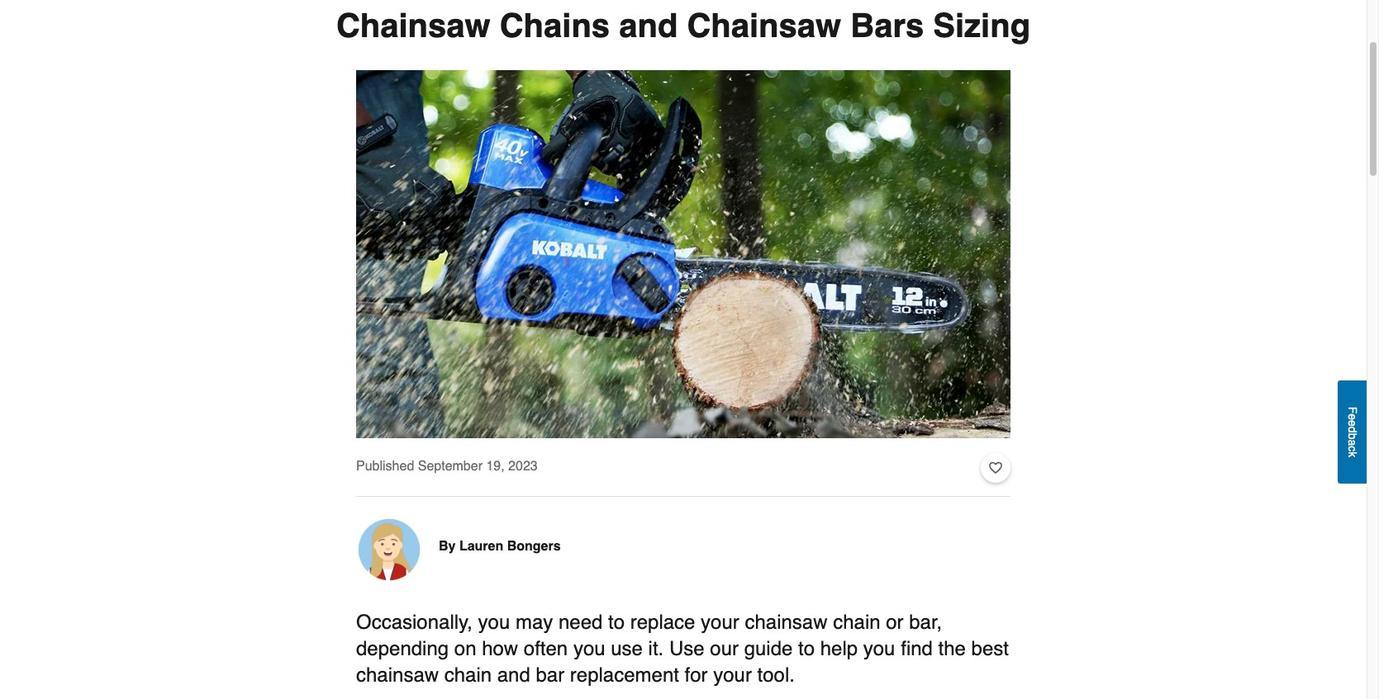 Task type: describe. For each thing, give the bounding box(es) containing it.
best
[[971, 638, 1009, 661]]

how
[[482, 638, 518, 661]]

bar,
[[909, 611, 942, 635]]

may
[[516, 611, 553, 635]]

chainsaw chains and chainsaw bars sizing
[[336, 7, 1030, 45]]

replace
[[630, 611, 695, 635]]

k
[[1346, 452, 1359, 458]]

occasionally, you may need to replace your chainsaw chain or bar, depending on how often you use it. use our guide to help you find the best chainsaw chain and bar replacement for your tool.
[[356, 611, 1009, 687]]

sizing
[[933, 7, 1030, 45]]

1 vertical spatial to
[[798, 638, 815, 661]]

1 vertical spatial your
[[713, 664, 752, 687]]

by lauren bongers
[[439, 540, 561, 554]]

published
[[356, 459, 414, 474]]

lauren bongers image
[[356, 517, 422, 583]]

occasionally,
[[356, 611, 473, 635]]

heart outline image
[[989, 459, 1002, 478]]

chains
[[500, 7, 610, 45]]

use
[[611, 638, 643, 661]]

1 chainsaw from the left
[[336, 7, 490, 45]]

f e e d b a c k
[[1346, 407, 1359, 458]]

f
[[1346, 407, 1359, 414]]

and inside occasionally, you may need to replace your chainsaw chain or bar, depending on how often you use it. use our guide to help you find the best chainsaw chain and bar replacement for your tool.
[[497, 664, 530, 687]]

a
[[1346, 440, 1359, 447]]

0 vertical spatial and
[[619, 7, 678, 45]]

a person using a kobalt chainsaw to cut a tree trunk. image
[[356, 70, 1011, 439]]

september
[[418, 459, 483, 474]]

lauren
[[459, 540, 503, 554]]

2 horizontal spatial you
[[863, 638, 895, 661]]

find
[[901, 638, 933, 661]]

help
[[820, 638, 858, 661]]

d
[[1346, 427, 1359, 434]]

on
[[454, 638, 476, 661]]

use
[[669, 638, 704, 661]]



Task type: locate. For each thing, give the bounding box(es) containing it.
1 horizontal spatial chainsaw
[[745, 611, 828, 635]]

to left the help
[[798, 638, 815, 661]]

tool.
[[757, 664, 795, 687]]

chain
[[833, 611, 880, 635], [444, 664, 492, 687]]

e up "d"
[[1346, 414, 1359, 421]]

0 horizontal spatial chain
[[444, 664, 492, 687]]

2 e from the top
[[1346, 421, 1359, 427]]

you
[[478, 611, 510, 635], [573, 638, 605, 661], [863, 638, 895, 661]]

0 horizontal spatial you
[[478, 611, 510, 635]]

1 vertical spatial chain
[[444, 664, 492, 687]]

0 vertical spatial chainsaw
[[745, 611, 828, 635]]

e up b
[[1346, 421, 1359, 427]]

it.
[[648, 638, 664, 661]]

for
[[685, 664, 708, 687]]

1 horizontal spatial you
[[573, 638, 605, 661]]

0 horizontal spatial and
[[497, 664, 530, 687]]

our
[[710, 638, 739, 661]]

need
[[559, 611, 603, 635]]

0 horizontal spatial chainsaw
[[336, 7, 490, 45]]

1 e from the top
[[1346, 414, 1359, 421]]

bar
[[536, 664, 564, 687]]

e
[[1346, 414, 1359, 421], [1346, 421, 1359, 427]]

you down the "need"
[[573, 638, 605, 661]]

chain up the help
[[833, 611, 880, 635]]

1 horizontal spatial to
[[798, 638, 815, 661]]

replacement
[[570, 664, 679, 687]]

bars
[[850, 7, 924, 45]]

or
[[886, 611, 904, 635]]

chain down 'on'
[[444, 664, 492, 687]]

0 horizontal spatial to
[[608, 611, 625, 635]]

chainsaw up guide
[[745, 611, 828, 635]]

you down or
[[863, 638, 895, 661]]

published september 19, 2023
[[356, 459, 538, 474]]

1 vertical spatial chainsaw
[[356, 664, 439, 687]]

0 vertical spatial to
[[608, 611, 625, 635]]

guide
[[744, 638, 793, 661]]

your down our
[[713, 664, 752, 687]]

chainsaw
[[336, 7, 490, 45], [687, 7, 841, 45]]

0 vertical spatial your
[[701, 611, 739, 635]]

by
[[439, 540, 456, 554]]

1 horizontal spatial chain
[[833, 611, 880, 635]]

the
[[938, 638, 966, 661]]

19,
[[486, 459, 505, 474]]

c
[[1346, 446, 1359, 452]]

2023
[[508, 459, 538, 474]]

b
[[1346, 434, 1359, 440]]

0 vertical spatial chain
[[833, 611, 880, 635]]

chainsaw down depending
[[356, 664, 439, 687]]

bongers
[[507, 540, 561, 554]]

1 horizontal spatial and
[[619, 7, 678, 45]]

and
[[619, 7, 678, 45], [497, 664, 530, 687]]

1 horizontal spatial chainsaw
[[687, 7, 841, 45]]

your
[[701, 611, 739, 635], [713, 664, 752, 687]]

2 chainsaw from the left
[[687, 7, 841, 45]]

0 horizontal spatial chainsaw
[[356, 664, 439, 687]]

to
[[608, 611, 625, 635], [798, 638, 815, 661]]

your up our
[[701, 611, 739, 635]]

often
[[524, 638, 568, 661]]

1 vertical spatial and
[[497, 664, 530, 687]]

chainsaw
[[745, 611, 828, 635], [356, 664, 439, 687]]

to up use
[[608, 611, 625, 635]]

depending
[[356, 638, 449, 661]]

f e e d b a c k button
[[1338, 381, 1367, 484]]

you up how
[[478, 611, 510, 635]]



Task type: vqa. For each thing, say whether or not it's contained in the screenshot.
first DEWALT from the left
no



